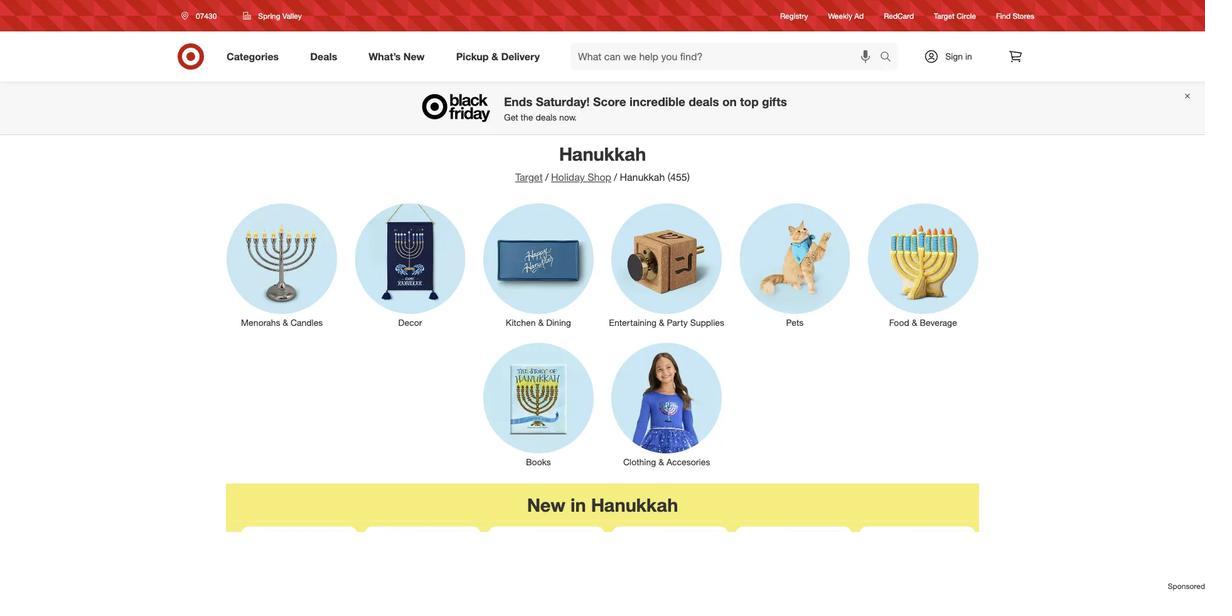 Task type: describe. For each thing, give the bounding box(es) containing it.
hanukkah target / holiday shop / hanukkah (455)
[[516, 143, 690, 183]]

target link
[[516, 171, 543, 183]]

marble and metal menorah holder gold - threshold™ image
[[494, 532, 600, 594]]

delivery
[[501, 50, 540, 63]]

07430
[[196, 11, 217, 20]]

menorahs & candles
[[241, 317, 323, 328]]

& for dining
[[539, 317, 544, 328]]

categories
[[227, 50, 279, 63]]

& for candles
[[283, 317, 288, 328]]

ad
[[855, 11, 864, 20]]

entertaining & party supplies link
[[603, 201, 731, 329]]

1 / from the left
[[546, 171, 549, 183]]

1 vertical spatial hanukkah
[[620, 171, 665, 183]]

registry
[[781, 11, 809, 20]]

what's
[[369, 50, 401, 63]]

carousel region
[[226, 484, 980, 594]]

holiday shop link
[[551, 171, 612, 183]]

pets link
[[731, 201, 860, 329]]

ends saturday! score incredible deals on top gifts get the deals now.
[[504, 94, 788, 123]]

books link
[[475, 341, 603, 469]]

incredible
[[630, 94, 686, 109]]

books
[[526, 457, 551, 468]]

0 vertical spatial deals
[[689, 94, 720, 109]]

circle
[[957, 11, 977, 20]]

the
[[521, 112, 534, 123]]

kitchen & dining
[[506, 317, 571, 328]]

find stores
[[997, 11, 1035, 20]]

saturday!
[[536, 94, 590, 109]]

hanukkah dreidel printed adult apron - threshold™ image
[[246, 532, 352, 594]]

2 / from the left
[[614, 171, 618, 183]]

what's new link
[[358, 43, 441, 70]]

pickup
[[456, 50, 489, 63]]

now.
[[560, 112, 577, 123]]

& for delivery
[[492, 50, 499, 63]]

new in hanukkah
[[527, 494, 679, 516]]

pickup & delivery
[[456, 50, 540, 63]]

target circle link
[[935, 10, 977, 21]]

menorahs & candles link
[[218, 201, 346, 329]]

beverage
[[920, 317, 958, 328]]

spring
[[258, 11, 281, 20]]

What can we help you find? suggestions appear below search field
[[571, 43, 884, 70]]

decor
[[399, 317, 422, 328]]

food
[[890, 317, 910, 328]]

registry link
[[781, 10, 809, 21]]

spring valley
[[258, 11, 302, 20]]

hanukkah inside carousel region
[[591, 494, 679, 516]]

entertaining
[[609, 317, 657, 328]]

sign in link
[[914, 43, 992, 70]]

& for beverage
[[912, 317, 918, 328]]

& for party
[[659, 317, 665, 328]]

spring valley button
[[235, 4, 310, 27]]

0 vertical spatial hanukkah
[[559, 143, 647, 165]]

redcard link
[[884, 10, 915, 21]]

shop
[[588, 171, 612, 183]]



Task type: locate. For each thing, give the bounding box(es) containing it.
cast metal menorah drip tray antique gold - threshold™ image
[[865, 532, 971, 594]]

hanukkah
[[559, 143, 647, 165], [620, 171, 665, 183], [591, 494, 679, 516]]

new right what's
[[404, 50, 425, 63]]

deals link
[[300, 43, 353, 70]]

clothing & accesories
[[624, 457, 711, 468]]

candles
[[291, 317, 323, 328]]

weekly ad link
[[829, 10, 864, 21]]

target
[[935, 11, 955, 20], [516, 171, 543, 183]]

in inside carousel region
[[571, 494, 586, 516]]

top
[[740, 94, 759, 109]]

1 vertical spatial new
[[527, 494, 566, 516]]

target circle
[[935, 11, 977, 20]]

accesories
[[667, 457, 711, 468]]

get
[[504, 112, 519, 123]]

0 horizontal spatial deals
[[536, 112, 557, 123]]

0 horizontal spatial target
[[516, 171, 543, 183]]

1 horizontal spatial in
[[966, 51, 973, 62]]

clothing
[[624, 457, 657, 468]]

ends
[[504, 94, 533, 109]]

new inside what's new 'link'
[[404, 50, 425, 63]]

target inside hanukkah target / holiday shop / hanukkah (455)
[[516, 171, 543, 183]]

1 vertical spatial in
[[571, 494, 586, 516]]

1 vertical spatial deals
[[536, 112, 557, 123]]

weekly
[[829, 11, 853, 20]]

in for sign
[[966, 51, 973, 62]]

target inside target circle link
[[935, 11, 955, 20]]

supplies
[[691, 317, 725, 328]]

& left candles
[[283, 317, 288, 328]]

deals left the on
[[689, 94, 720, 109]]

new inside carousel region
[[527, 494, 566, 516]]

search button
[[875, 43, 905, 73]]

pickup & delivery link
[[446, 43, 556, 70]]

hanukkah up shop
[[559, 143, 647, 165]]

clothing & accesories link
[[603, 341, 731, 469]]

gifts
[[763, 94, 788, 109]]

1 horizontal spatial target
[[935, 11, 955, 20]]

&
[[492, 50, 499, 63], [283, 317, 288, 328], [539, 317, 544, 328], [659, 317, 665, 328], [912, 317, 918, 328], [659, 457, 665, 468]]

pets
[[787, 317, 804, 328]]

on
[[723, 94, 737, 109]]

& right pickup
[[492, 50, 499, 63]]

search
[[875, 52, 905, 64]]

redcard
[[884, 11, 915, 20]]

/ right target link
[[546, 171, 549, 183]]

kitchen & dining link
[[475, 201, 603, 329]]

new
[[404, 50, 425, 63], [527, 494, 566, 516]]

0 horizontal spatial new
[[404, 50, 425, 63]]

new down books
[[527, 494, 566, 516]]

holiday
[[551, 171, 585, 183]]

hanukkah down clothing
[[591, 494, 679, 516]]

1 horizontal spatial deals
[[689, 94, 720, 109]]

sponsored
[[1169, 582, 1206, 591]]

find stores link
[[997, 10, 1035, 21]]

(455)
[[668, 171, 690, 183]]

hanukkah left (455)
[[620, 171, 665, 183]]

1 horizontal spatial new
[[527, 494, 566, 516]]

what's new
[[369, 50, 425, 63]]

2 vertical spatial hanukkah
[[591, 494, 679, 516]]

0 horizontal spatial /
[[546, 171, 549, 183]]

decor link
[[346, 201, 475, 329]]

0 horizontal spatial in
[[571, 494, 586, 516]]

in
[[966, 51, 973, 62], [571, 494, 586, 516]]

cast aluminum menorah antique gold - threshold™ image
[[370, 532, 476, 594]]

07430 button
[[173, 4, 230, 27]]

weekly ad
[[829, 11, 864, 20]]

& for accesories
[[659, 457, 665, 468]]

/ right shop
[[614, 171, 618, 183]]

target left holiday
[[516, 171, 543, 183]]

1 horizontal spatial /
[[614, 171, 618, 183]]

entertaining & party supplies
[[609, 317, 725, 328]]

party
[[667, 317, 688, 328]]

find
[[997, 11, 1011, 20]]

deals right the on the top
[[536, 112, 557, 123]]

menorahs
[[241, 317, 280, 328]]

deals
[[689, 94, 720, 109], [536, 112, 557, 123]]

/
[[546, 171, 549, 183], [614, 171, 618, 183]]

valley
[[283, 11, 302, 20]]

categories link
[[216, 43, 295, 70]]

food & beverage
[[890, 317, 958, 328]]

& left dining
[[539, 317, 544, 328]]

0 vertical spatial target
[[935, 11, 955, 20]]

& right food
[[912, 317, 918, 328]]

deals
[[310, 50, 337, 63]]

food & beverage link
[[860, 201, 988, 329]]

sign in
[[946, 51, 973, 62]]

0 vertical spatial in
[[966, 51, 973, 62]]

sign
[[946, 51, 964, 62]]

& left party
[[659, 317, 665, 328]]

kitchen
[[506, 317, 536, 328]]

score
[[593, 94, 627, 109]]

stores
[[1013, 11, 1035, 20]]

1 vertical spatial target
[[516, 171, 543, 183]]

in for new
[[571, 494, 586, 516]]

target left circle
[[935, 11, 955, 20]]

dining
[[547, 317, 571, 328]]

& right clothing
[[659, 457, 665, 468]]

0 vertical spatial new
[[404, 50, 425, 63]]



Task type: vqa. For each thing, say whether or not it's contained in the screenshot.
gifts
yes



